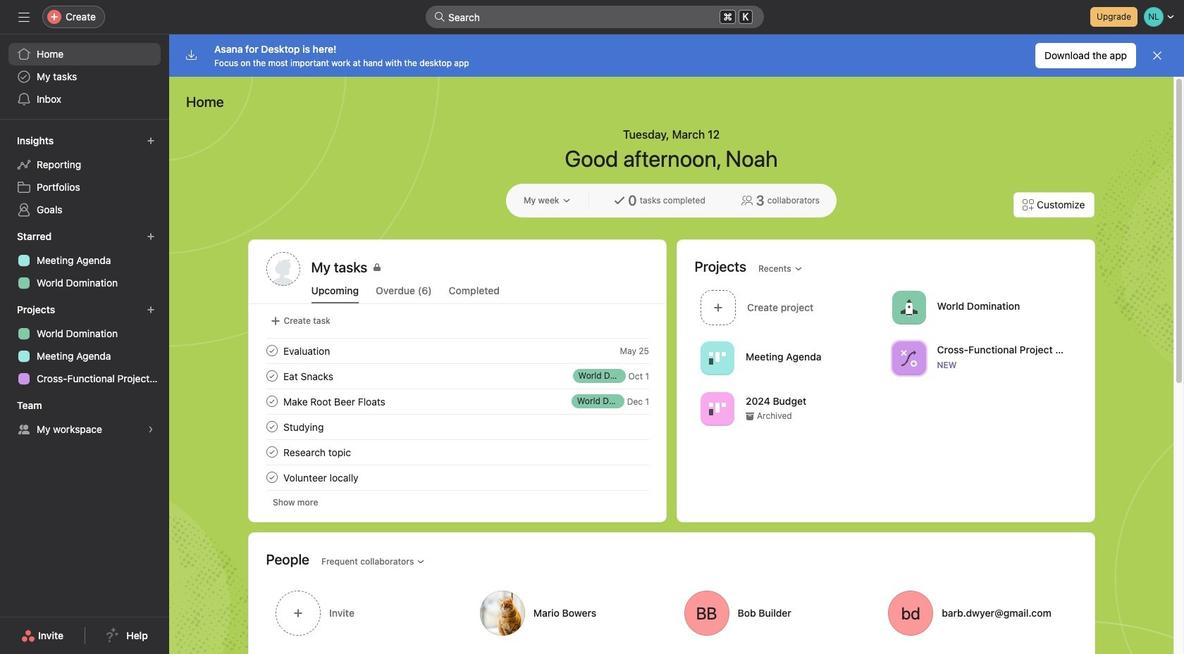 Task type: describe. For each thing, give the bounding box(es) containing it.
insights element
[[0, 128, 169, 224]]

global element
[[0, 35, 169, 119]]

2 mark complete image from the top
[[263, 368, 280, 385]]

1 mark complete checkbox from the top
[[263, 368, 280, 385]]

3 mark complete checkbox from the top
[[263, 444, 280, 461]]

Search tasks, projects, and more text field
[[426, 6, 764, 28]]

see details, my workspace image
[[147, 426, 155, 434]]

new project or portfolio image
[[147, 306, 155, 314]]

4 mark complete image from the top
[[263, 469, 280, 486]]

mark complete image for second mark complete checkbox from the top of the page
[[263, 393, 280, 410]]

2 mark complete checkbox from the top
[[263, 419, 280, 436]]

2 board image from the top
[[709, 401, 726, 418]]



Task type: locate. For each thing, give the bounding box(es) containing it.
starred element
[[0, 224, 169, 297]]

1 vertical spatial mark complete image
[[263, 419, 280, 436]]

add profile photo image
[[266, 252, 300, 286]]

new insights image
[[147, 137, 155, 145]]

1 mark complete checkbox from the top
[[263, 343, 280, 360]]

add items to starred image
[[147, 233, 155, 241]]

2 mark complete image from the top
[[263, 419, 280, 436]]

Mark complete checkbox
[[263, 343, 280, 360], [263, 393, 280, 410]]

0 vertical spatial board image
[[709, 350, 726, 367]]

3 mark complete image from the top
[[263, 444, 280, 461]]

1 board image from the top
[[709, 350, 726, 367]]

hide sidebar image
[[18, 11, 30, 23]]

1 vertical spatial board image
[[709, 401, 726, 418]]

board image
[[709, 350, 726, 367], [709, 401, 726, 418]]

line_and_symbols image
[[900, 350, 917, 367]]

rocket image
[[900, 299, 917, 316]]

projects element
[[0, 297, 169, 393]]

prominent image
[[434, 11, 446, 23]]

teams element
[[0, 393, 169, 444]]

mark complete image
[[263, 393, 280, 410], [263, 419, 280, 436]]

dismiss image
[[1152, 50, 1163, 61]]

1 vertical spatial mark complete checkbox
[[263, 393, 280, 410]]

1 mark complete image from the top
[[263, 393, 280, 410]]

2 mark complete checkbox from the top
[[263, 393, 280, 410]]

1 mark complete image from the top
[[263, 343, 280, 360]]

4 mark complete checkbox from the top
[[263, 469, 280, 486]]

0 vertical spatial mark complete image
[[263, 393, 280, 410]]

None field
[[426, 6, 764, 28]]

Mark complete checkbox
[[263, 368, 280, 385], [263, 419, 280, 436], [263, 444, 280, 461], [263, 469, 280, 486]]

mark complete image
[[263, 343, 280, 360], [263, 368, 280, 385], [263, 444, 280, 461], [263, 469, 280, 486]]

mark complete image for 2nd mark complete option from the top of the page
[[263, 419, 280, 436]]

0 vertical spatial mark complete checkbox
[[263, 343, 280, 360]]



Task type: vqa. For each thing, say whether or not it's contained in the screenshot.
Starred ELEMENT
yes



